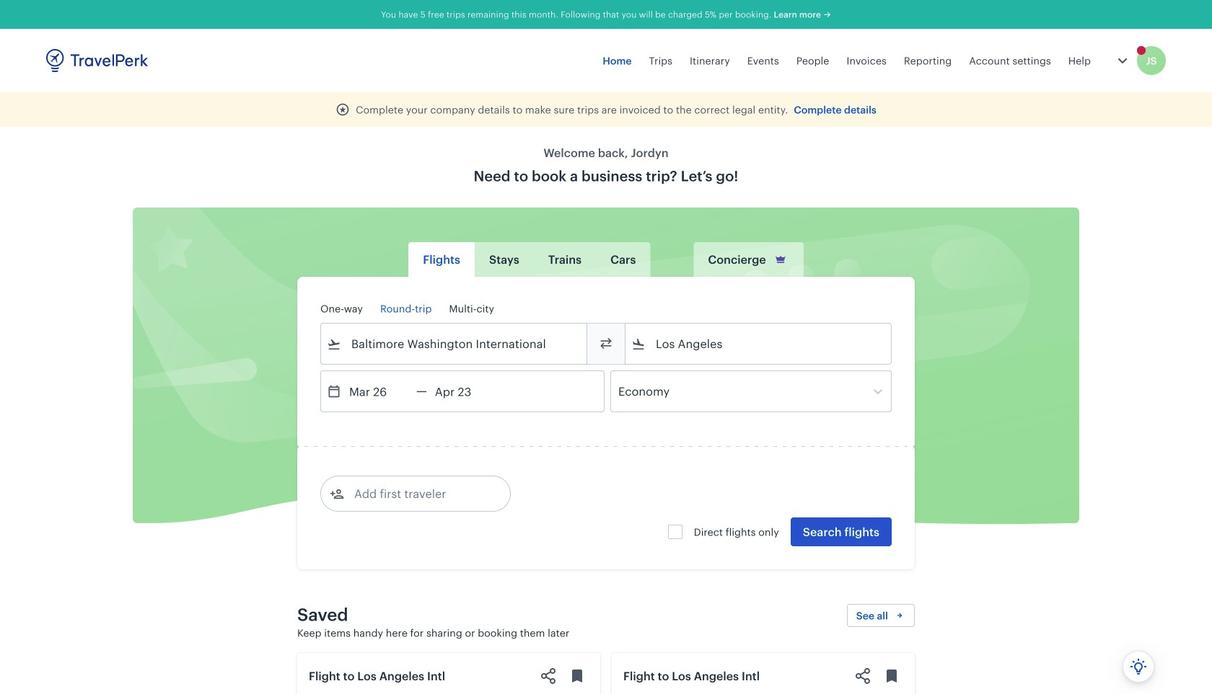 Task type: locate. For each thing, give the bounding box(es) containing it.
Return text field
[[427, 372, 502, 412]]

Depart text field
[[341, 372, 416, 412]]



Task type: describe. For each thing, give the bounding box(es) containing it.
To search field
[[646, 333, 872, 356]]

From search field
[[341, 333, 568, 356]]

Add first traveler search field
[[344, 483, 494, 506]]



